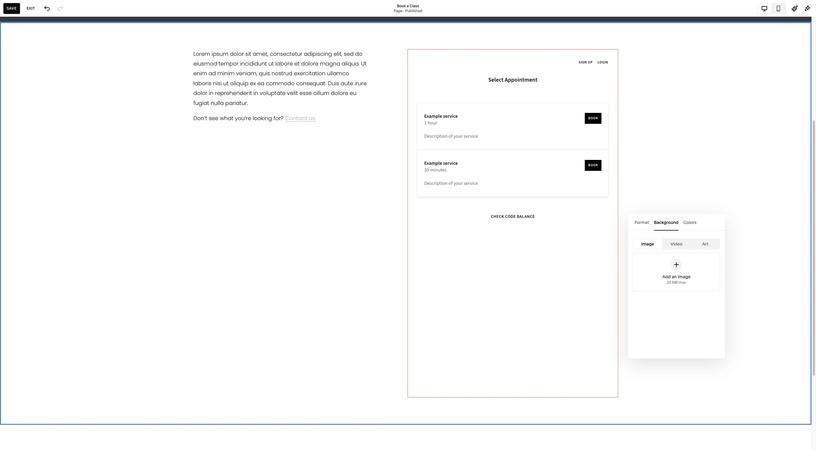 Task type: describe. For each thing, give the bounding box(es) containing it.
published
[[405, 8, 423, 13]]

0 vertical spatial tab list
[[758, 3, 786, 13]]

home button
[[0, 7, 30, 20]]

tab list containing image
[[634, 239, 720, 249]]

class
[[410, 3, 419, 8]]

·
[[404, 8, 404, 13]]

tab list containing format
[[635, 214, 719, 231]]

book
[[397, 3, 406, 8]]

image
[[642, 241, 655, 247]]

colors button
[[684, 214, 697, 231]]

format button
[[635, 214, 649, 231]]

exit
[[27, 6, 35, 10]]



Task type: vqa. For each thing, say whether or not it's contained in the screenshot.
More
no



Task type: locate. For each thing, give the bounding box(es) containing it.
colors
[[684, 220, 697, 225]]

2 vertical spatial tab list
[[634, 239, 720, 249]]

save
[[7, 6, 17, 10]]

background button
[[654, 214, 679, 231]]

image button
[[634, 239, 662, 249]]

art button
[[691, 239, 720, 249]]

book a class page · published
[[394, 3, 423, 13]]

save button
[[3, 3, 20, 14]]

video
[[671, 241, 683, 247]]

page
[[394, 8, 403, 13]]

format
[[635, 220, 649, 225]]

1 vertical spatial tab list
[[635, 214, 719, 231]]

home
[[12, 11, 23, 15]]

video button
[[662, 239, 691, 249]]

background
[[654, 220, 679, 225]]

art
[[702, 241, 709, 247]]

a
[[407, 3, 409, 8]]

exit button
[[23, 3, 38, 14]]

tab list
[[758, 3, 786, 13], [635, 214, 719, 231], [634, 239, 720, 249]]



